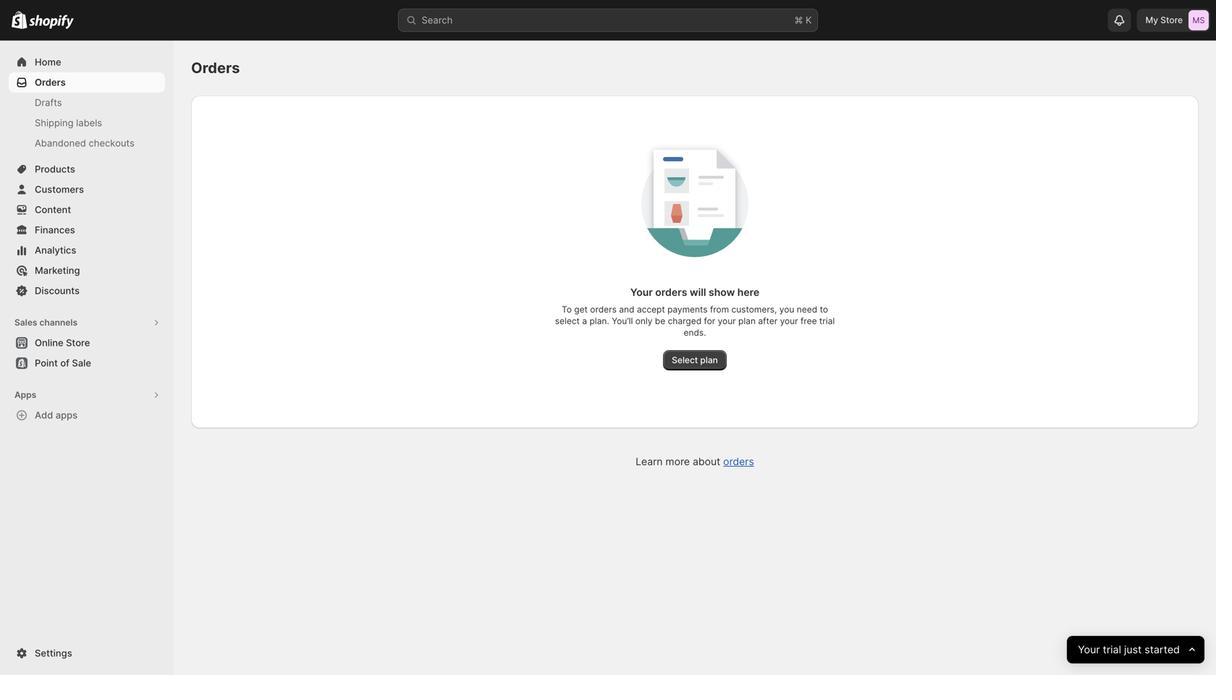 Task type: vqa. For each thing, say whether or not it's contained in the screenshot.
"Finances"
yes



Task type: locate. For each thing, give the bounding box(es) containing it.
store for my store
[[1161, 15, 1183, 25]]

0 horizontal spatial your
[[631, 286, 653, 299]]

1 horizontal spatial trial
[[1103, 644, 1122, 657]]

drafts link
[[9, 93, 165, 113]]

home
[[35, 56, 61, 68]]

1 horizontal spatial your
[[1078, 644, 1100, 657]]

your inside your orders will show here to get orders and accept payments from customers, you need to select a plan. you'll only be charged for your plan after your free trial ends.
[[631, 286, 653, 299]]

point of sale
[[35, 358, 91, 369]]

select plan link
[[664, 351, 727, 371]]

apps button
[[9, 385, 165, 406]]

your inside dropdown button
[[1078, 644, 1100, 657]]

store
[[1161, 15, 1183, 25], [66, 337, 90, 349]]

⌘
[[795, 14, 803, 26]]

1 horizontal spatial store
[[1161, 15, 1183, 25]]

0 vertical spatial your
[[631, 286, 653, 299]]

after
[[759, 316, 778, 327]]

plan right select
[[701, 355, 718, 366]]

your down from at the right of page
[[718, 316, 736, 327]]

discounts
[[35, 285, 80, 297]]

your
[[718, 316, 736, 327], [780, 316, 799, 327]]

0 horizontal spatial store
[[66, 337, 90, 349]]

your up the accept
[[631, 286, 653, 299]]

just
[[1125, 644, 1142, 657]]

abandoned checkouts
[[35, 138, 135, 149]]

0 horizontal spatial orders
[[35, 77, 66, 88]]

0 horizontal spatial trial
[[820, 316, 835, 327]]

orders right about
[[724, 456, 755, 468]]

channels
[[39, 318, 78, 328]]

trial left just
[[1103, 644, 1122, 657]]

your down you
[[780, 316, 799, 327]]

orders
[[656, 286, 688, 299], [590, 305, 617, 315], [724, 456, 755, 468]]

⌘ k
[[795, 14, 812, 26]]

select
[[555, 316, 580, 327]]

apps
[[14, 390, 36, 401]]

trial
[[820, 316, 835, 327], [1103, 644, 1122, 657]]

1 vertical spatial your
[[1078, 644, 1100, 657]]

accept
[[637, 305, 665, 315]]

0 vertical spatial trial
[[820, 316, 835, 327]]

trial down to
[[820, 316, 835, 327]]

1 vertical spatial store
[[66, 337, 90, 349]]

1 vertical spatial trial
[[1103, 644, 1122, 657]]

0 vertical spatial store
[[1161, 15, 1183, 25]]

plan
[[739, 316, 756, 327], [701, 355, 718, 366]]

trial inside your orders will show here to get orders and accept payments from customers, you need to select a plan. you'll only be charged for your plan after your free trial ends.
[[820, 316, 835, 327]]

your trial just started
[[1078, 644, 1180, 657]]

will
[[690, 286, 707, 299]]

products link
[[9, 159, 165, 180]]

store inside button
[[66, 337, 90, 349]]

your trial just started button
[[1067, 637, 1205, 664]]

analytics link
[[9, 240, 165, 261]]

analytics
[[35, 245, 76, 256]]

settings link
[[9, 644, 165, 664]]

1 horizontal spatial your
[[780, 316, 799, 327]]

search
[[422, 14, 453, 26]]

orders
[[191, 59, 240, 77], [35, 77, 66, 88]]

for
[[704, 316, 716, 327]]

of
[[60, 358, 69, 369]]

add apps
[[35, 410, 78, 421]]

sales channels
[[14, 318, 78, 328]]

your left just
[[1078, 644, 1100, 657]]

checkouts
[[89, 138, 135, 149]]

point of sale link
[[9, 353, 165, 374]]

0 horizontal spatial your
[[718, 316, 736, 327]]

orders up plan.
[[590, 305, 617, 315]]

1 horizontal spatial plan
[[739, 316, 756, 327]]

shipping labels link
[[9, 113, 165, 133]]

get
[[575, 305, 588, 315]]

be
[[655, 316, 666, 327]]

show
[[709, 286, 735, 299]]

store up sale
[[66, 337, 90, 349]]

to
[[562, 305, 572, 315]]

store right my
[[1161, 15, 1183, 25]]

1 horizontal spatial orders
[[191, 59, 240, 77]]

1 your from the left
[[718, 316, 736, 327]]

your
[[631, 286, 653, 299], [1078, 644, 1100, 657]]

finances
[[35, 225, 75, 236]]

you
[[780, 305, 795, 315]]

add
[[35, 410, 53, 421]]

finances link
[[9, 220, 165, 240]]

add apps button
[[9, 406, 165, 426]]

plan down customers, on the right top of the page
[[739, 316, 756, 327]]

discounts link
[[9, 281, 165, 301]]

abandoned
[[35, 138, 86, 149]]

0 vertical spatial plan
[[739, 316, 756, 327]]

drafts
[[35, 97, 62, 108]]

home link
[[9, 52, 165, 72]]

orders up payments
[[656, 286, 688, 299]]

0 horizontal spatial plan
[[701, 355, 718, 366]]

content
[[35, 204, 71, 215]]

sales channels button
[[9, 313, 165, 333]]

more
[[666, 456, 690, 468]]

shopify image
[[12, 11, 27, 29]]

2 horizontal spatial orders
[[724, 456, 755, 468]]

orders link
[[724, 456, 755, 468]]

and
[[619, 305, 635, 315]]

0 horizontal spatial orders
[[590, 305, 617, 315]]

labels
[[76, 117, 102, 129]]

1 horizontal spatial orders
[[656, 286, 688, 299]]

0 vertical spatial orders
[[656, 286, 688, 299]]



Task type: describe. For each thing, give the bounding box(es) containing it.
customers link
[[9, 180, 165, 200]]

plan.
[[590, 316, 610, 327]]

your orders will show here to get orders and accept payments from customers, you need to select a plan. you'll only be charged for your plan after your free trial ends.
[[555, 286, 835, 338]]

ends.
[[684, 328, 707, 338]]

settings
[[35, 648, 72, 659]]

a
[[583, 316, 587, 327]]

select plan
[[672, 355, 718, 366]]

payments
[[668, 305, 708, 315]]

apps
[[56, 410, 78, 421]]

your for trial
[[1078, 644, 1100, 657]]

orders inside orders link
[[35, 77, 66, 88]]

plan inside your orders will show here to get orders and accept payments from customers, you need to select a plan. you'll only be charged for your plan after your free trial ends.
[[739, 316, 756, 327]]

products
[[35, 164, 75, 175]]

charged
[[668, 316, 702, 327]]

abandoned checkouts link
[[9, 133, 165, 154]]

my store
[[1146, 15, 1183, 25]]

shipping labels
[[35, 117, 102, 129]]

to
[[820, 305, 829, 315]]

1 vertical spatial orders
[[590, 305, 617, 315]]

2 your from the left
[[780, 316, 799, 327]]

free
[[801, 316, 817, 327]]

select
[[672, 355, 698, 366]]

customers
[[35, 184, 84, 195]]

my
[[1146, 15, 1159, 25]]

shopify image
[[29, 15, 74, 29]]

from
[[710, 305, 729, 315]]

1 vertical spatial plan
[[701, 355, 718, 366]]

you'll
[[612, 316, 633, 327]]

online store
[[35, 337, 90, 349]]

point of sale button
[[0, 353, 174, 374]]

started
[[1145, 644, 1180, 657]]

trial inside dropdown button
[[1103, 644, 1122, 657]]

k
[[806, 14, 812, 26]]

learn
[[636, 456, 663, 468]]

customers,
[[732, 305, 777, 315]]

marketing
[[35, 265, 80, 276]]

about
[[693, 456, 721, 468]]

2 vertical spatial orders
[[724, 456, 755, 468]]

online store link
[[9, 333, 165, 353]]

need
[[797, 305, 818, 315]]

sale
[[72, 358, 91, 369]]

here
[[738, 286, 760, 299]]

my store image
[[1189, 10, 1209, 30]]

online store button
[[0, 333, 174, 353]]

store for online store
[[66, 337, 90, 349]]

point
[[35, 358, 58, 369]]

learn more about orders
[[636, 456, 755, 468]]

orders link
[[9, 72, 165, 93]]

only
[[636, 316, 653, 327]]

sales
[[14, 318, 37, 328]]

your for orders
[[631, 286, 653, 299]]

content link
[[9, 200, 165, 220]]

marketing link
[[9, 261, 165, 281]]

online
[[35, 337, 63, 349]]

shipping
[[35, 117, 74, 129]]



